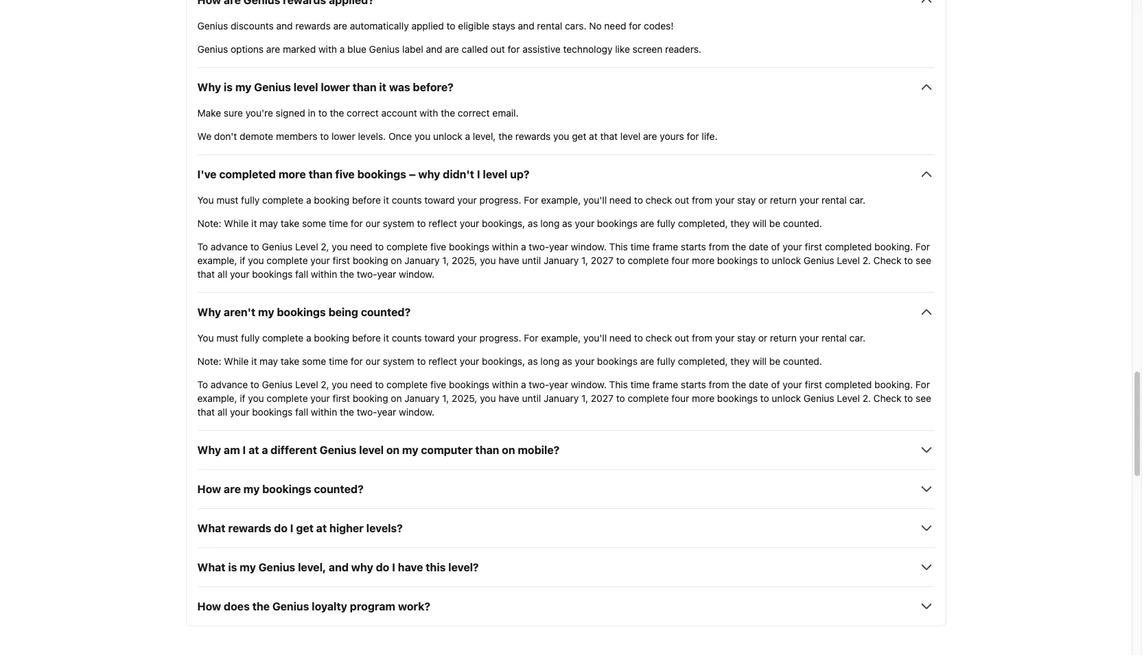 Task type: describe. For each thing, give the bounding box(es) containing it.
2025, for bookings
[[452, 255, 478, 267]]

level inside i've completed more than five bookings – why didn't i level up? dropdown button
[[483, 168, 508, 181]]

didn't
[[443, 168, 475, 181]]

you're
[[246, 107, 273, 119]]

does
[[224, 601, 250, 613]]

completed, for i've completed more than five bookings – why didn't i level up?
[[678, 218, 728, 230]]

booking down being
[[314, 333, 350, 344]]

our for bookings
[[366, 218, 380, 230]]

counted? inside 'dropdown button'
[[314, 484, 364, 496]]

why am i at a different genius level on my computer than on mobile?
[[197, 445, 560, 457]]

completed, for why aren't my bookings being counted?
[[678, 356, 728, 368]]

completed for i've completed more than five bookings – why didn't i level up?
[[825, 241, 872, 253]]

see for why aren't my bookings being counted?
[[916, 393, 932, 405]]

this for i've completed more than five bookings – why didn't i level up?
[[609, 241, 628, 253]]

program
[[350, 601, 396, 613]]

counts for bookings
[[392, 195, 422, 206]]

check for i've completed more than five bookings – why didn't i level up?
[[646, 195, 673, 206]]

email.
[[493, 107, 519, 119]]

level?
[[449, 562, 479, 574]]

1 vertical spatial at
[[249, 445, 259, 457]]

account
[[382, 107, 417, 119]]

or for why aren't my bookings being counted?
[[759, 333, 768, 344]]

don't
[[214, 131, 237, 142]]

genius options are marked with a blue genius label and are called out for assistive technology like screen readers.
[[197, 43, 702, 55]]

must for completed
[[216, 195, 239, 206]]

if for completed
[[240, 255, 246, 267]]

it inside dropdown button
[[379, 81, 387, 94]]

they for i've completed more than five bookings – why didn't i level up?
[[731, 218, 750, 230]]

or for i've completed more than five bookings – why didn't i level up?
[[759, 195, 768, 206]]

levels?
[[366, 523, 403, 535]]

i've completed more than five bookings – why didn't i level up? button
[[197, 166, 935, 183]]

note: for why
[[197, 356, 221, 368]]

sure
[[224, 107, 243, 119]]

counts for counted?
[[392, 333, 422, 344]]

my left computer on the left bottom of page
[[402, 445, 419, 457]]

why for why aren't my bookings being counted?
[[197, 306, 221, 319]]

why is my genius level lower than it was before? button
[[197, 79, 935, 96]]

what for what rewards do i get at higher levels?
[[197, 523, 226, 535]]

level, inside dropdown button
[[298, 562, 326, 574]]

to for i've completed more than five bookings – why didn't i level up?
[[197, 241, 208, 253]]

starts for why aren't my bookings being counted?
[[681, 379, 706, 391]]

some for than
[[302, 218, 326, 230]]

booking. for i've completed more than five bookings – why didn't i level up?
[[875, 241, 913, 253]]

bookings, for why aren't my bookings being counted?
[[482, 356, 525, 368]]

aren't
[[224, 306, 256, 319]]

note: while it may take some time for our system to reflect your bookings, as long as your bookings are fully completed, they will be counted. for why aren't my bookings being counted?
[[197, 356, 823, 368]]

i right didn't
[[477, 168, 480, 181]]

reflect for counted?
[[429, 356, 457, 368]]

rental for why aren't my bookings being counted?
[[822, 333, 847, 344]]

–
[[409, 168, 416, 181]]

0 horizontal spatial do
[[274, 523, 288, 535]]

called
[[462, 43, 488, 55]]

make
[[197, 107, 221, 119]]

0 vertical spatial unlock
[[433, 131, 463, 142]]

until for i've completed more than five bookings – why didn't i level up?
[[522, 255, 541, 267]]

the inside dropdown button
[[252, 601, 270, 613]]

what rewards do i get at higher levels? button
[[197, 521, 935, 537]]

codes!
[[644, 20, 674, 32]]

fall for than
[[295, 269, 308, 280]]

rental for i've completed more than five bookings – why didn't i level up?
[[822, 195, 847, 206]]

advance for completed
[[211, 241, 248, 253]]

five inside dropdown button
[[335, 168, 355, 181]]

once
[[389, 131, 412, 142]]

mobile?
[[518, 445, 560, 457]]

before?
[[413, 81, 454, 94]]

completed for why aren't my bookings being counted?
[[825, 379, 872, 391]]

different
[[271, 445, 317, 457]]

we don't demote members to lower levels. once you unlock a level, the rewards you get at that level are yours for life.
[[197, 131, 718, 142]]

car. for why aren't my bookings being counted?
[[850, 333, 866, 344]]

1 vertical spatial why
[[351, 562, 373, 574]]

some for bookings
[[302, 356, 326, 368]]

members
[[276, 131, 318, 142]]

progress. for i've completed more than five bookings – why didn't i level up?
[[480, 195, 522, 206]]

1 vertical spatial do
[[376, 562, 390, 574]]

0 vertical spatial that
[[600, 131, 618, 142]]

five for bookings
[[431, 241, 447, 253]]

frame for i've completed more than five bookings – why didn't i level up?
[[653, 241, 678, 253]]

1 horizontal spatial at
[[316, 523, 327, 535]]

work?
[[398, 601, 430, 613]]

2025, for counted?
[[452, 393, 478, 405]]

stays
[[492, 20, 516, 32]]

eligible
[[458, 20, 490, 32]]

my for counted?
[[244, 484, 260, 496]]

you must fully complete a booking before it counts toward your progress. for example, you'll need to check out from your stay or return your rental car. for why aren't my bookings being counted?
[[197, 333, 866, 344]]

fall for bookings
[[295, 407, 308, 418]]

be for why aren't my bookings being counted?
[[770, 356, 781, 368]]

like
[[615, 43, 630, 55]]

counted. for why aren't my bookings being counted?
[[783, 356, 823, 368]]

frame for why aren't my bookings being counted?
[[653, 379, 678, 391]]

applied
[[412, 20, 444, 32]]

am
[[224, 445, 240, 457]]

toward for counted?
[[425, 333, 455, 344]]

and right label
[[426, 43, 443, 55]]

discounts
[[231, 20, 274, 32]]

0 vertical spatial out
[[491, 43, 505, 55]]

assistive
[[523, 43, 561, 55]]

all for aren't
[[218, 407, 227, 418]]

0 vertical spatial at
[[589, 131, 598, 142]]

toward for bookings
[[425, 195, 455, 206]]

we
[[197, 131, 212, 142]]

if for aren't
[[240, 393, 246, 405]]

how does the genius loyalty program work?
[[197, 601, 430, 613]]

loyalty
[[312, 601, 347, 613]]

advance for aren't
[[211, 379, 248, 391]]

make sure you're signed in to the correct account with the correct email.
[[197, 107, 519, 119]]

need up being
[[350, 241, 373, 253]]

may for more
[[260, 218, 278, 230]]

no
[[589, 20, 602, 32]]

booking up why am i at a different genius level on my computer than on mobile?
[[353, 393, 388, 405]]

stay for why aren't my bookings being counted?
[[738, 333, 756, 344]]

that for i've completed more than five bookings – why didn't i level up?
[[197, 269, 215, 280]]

options
[[231, 43, 264, 55]]

how are my bookings counted? button
[[197, 482, 935, 498]]

car. for i've completed more than five bookings – why didn't i level up?
[[850, 195, 866, 206]]

how are my bookings counted?
[[197, 484, 364, 496]]

to for why aren't my bookings being counted?
[[197, 379, 208, 391]]

stay for i've completed more than five bookings – why didn't i level up?
[[738, 195, 756, 206]]

that for why aren't my bookings being counted?
[[197, 407, 215, 418]]

why aren't my bookings being counted?
[[197, 306, 411, 319]]

while for aren't
[[224, 356, 249, 368]]

than inside why is my genius level lower than it was before? dropdown button
[[353, 81, 377, 94]]

long for i've completed more than five bookings – why didn't i level up?
[[541, 218, 560, 230]]

before for bookings
[[352, 195, 381, 206]]

genius inside why am i at a different genius level on my computer than on mobile? dropdown button
[[320, 445, 357, 457]]

example, up aren't
[[197, 255, 237, 267]]

out for i've completed more than five bookings – why didn't i level up?
[[675, 195, 690, 206]]

genius inside dropdown button
[[272, 601, 309, 613]]

check for why aren't my bookings being counted?
[[646, 333, 673, 344]]

what rewards do i get at higher levels?
[[197, 523, 403, 535]]

need up why am i at a different genius level on my computer than on mobile?
[[350, 379, 373, 391]]

a inside why am i at a different genius level on my computer than on mobile? dropdown button
[[262, 445, 268, 457]]

completed inside dropdown button
[[219, 168, 276, 181]]

of for i've completed more than five bookings – why didn't i level up?
[[771, 241, 780, 253]]

technology
[[563, 43, 613, 55]]

more for bookings
[[692, 255, 715, 267]]

they for why aren't my bookings being counted?
[[731, 356, 750, 368]]

1 vertical spatial with
[[420, 107, 438, 119]]

will for i've completed more than five bookings – why didn't i level up?
[[753, 218, 767, 230]]

computer
[[421, 445, 473, 457]]

until for why aren't my bookings being counted?
[[522, 393, 541, 405]]

than inside why am i at a different genius level on my computer than on mobile? dropdown button
[[476, 445, 500, 457]]

was
[[389, 81, 410, 94]]

how does the genius loyalty program work? button
[[197, 599, 935, 615]]

level inside why am i at a different genius level on my computer than on mobile? dropdown button
[[359, 445, 384, 457]]

i've
[[197, 168, 217, 181]]

you'll for i've completed more than five bookings – why didn't i level up?
[[584, 195, 607, 206]]

life.
[[702, 131, 718, 142]]

example, down i've completed more than five bookings – why didn't i level up? dropdown button
[[541, 195, 581, 206]]

2027 for i've completed more than five bookings – why didn't i level up?
[[591, 255, 614, 267]]

screen
[[633, 43, 663, 55]]

progress. for why aren't my bookings being counted?
[[480, 333, 522, 344]]

how for how does the genius loyalty program work?
[[197, 601, 221, 613]]



Task type: vqa. For each thing, say whether or not it's contained in the screenshot.
the be
yes



Task type: locate. For each thing, give the bounding box(es) containing it.
our for counted?
[[366, 356, 380, 368]]

2 frame from the top
[[653, 379, 678, 391]]

2 be from the top
[[770, 356, 781, 368]]

is up sure on the left top of page
[[224, 81, 233, 94]]

and up marked
[[276, 20, 293, 32]]

car.
[[850, 195, 866, 206], [850, 333, 866, 344]]

may
[[260, 218, 278, 230], [260, 356, 278, 368]]

1 vertical spatial level,
[[298, 562, 326, 574]]

0 vertical spatial 2,
[[321, 241, 329, 253]]

1 counted. from the top
[[783, 218, 823, 230]]

2 bookings, from the top
[[482, 356, 525, 368]]

my for level,
[[240, 562, 256, 574]]

0 vertical spatial counted?
[[361, 306, 411, 319]]

2 progress. from the top
[[480, 333, 522, 344]]

2 all from the top
[[218, 407, 227, 418]]

than up "make sure you're signed in to the correct account with the correct email."
[[353, 81, 377, 94]]

for down i've completed more than five bookings – why didn't i level up?
[[351, 218, 363, 230]]

1 vertical spatial 2,
[[321, 379, 329, 391]]

1 progress. from the top
[[480, 195, 522, 206]]

1 all from the top
[[218, 269, 227, 280]]

what is my genius level, and why do i have this level? button
[[197, 560, 935, 576]]

need down the why aren't my bookings being counted? dropdown button
[[610, 333, 632, 344]]

1 vertical spatial bookings,
[[482, 356, 525, 368]]

get left higher
[[296, 523, 314, 535]]

1 vertical spatial return
[[770, 333, 797, 344]]

1 horizontal spatial level,
[[473, 131, 496, 142]]

you must fully complete a booking before it counts toward your progress. for example, you'll need to check out from your stay or return your rental car. down up?
[[197, 195, 866, 206]]

to
[[197, 241, 208, 253], [197, 379, 208, 391]]

2 toward from the top
[[425, 333, 455, 344]]

while for completed
[[224, 218, 249, 230]]

0 vertical spatial note:
[[197, 218, 221, 230]]

will for why aren't my bookings being counted?
[[753, 356, 767, 368]]

0 vertical spatial our
[[366, 218, 380, 230]]

correct up we don't demote members to lower levels. once you unlock a level, the rewards you get at that level are yours for life.
[[458, 107, 490, 119]]

booking. for why aren't my bookings being counted?
[[875, 379, 913, 391]]

0 vertical spatial you
[[197, 195, 214, 206]]

counted? inside dropdown button
[[361, 306, 411, 319]]

0 vertical spatial reflect
[[429, 218, 457, 230]]

rewards down how are my bookings counted?
[[228, 523, 272, 535]]

1 you from the top
[[197, 195, 214, 206]]

0 horizontal spatial rewards
[[228, 523, 272, 535]]

1 advance from the top
[[211, 241, 248, 253]]

1 horizontal spatial rewards
[[295, 20, 331, 32]]

readers.
[[665, 43, 702, 55]]

1 counts from the top
[[392, 195, 422, 206]]

my right aren't
[[258, 306, 274, 319]]

long
[[541, 218, 560, 230], [541, 356, 560, 368]]

why left aren't
[[197, 306, 221, 319]]

toward
[[425, 195, 455, 206], [425, 333, 455, 344]]

why
[[197, 81, 221, 94], [197, 306, 221, 319], [197, 445, 221, 457]]

must
[[216, 195, 239, 206], [216, 333, 239, 344]]

date for why aren't my bookings being counted?
[[749, 379, 769, 391]]

until up the why aren't my bookings being counted? dropdown button
[[522, 255, 541, 267]]

than inside i've completed more than five bookings – why didn't i level up? dropdown button
[[309, 168, 333, 181]]

1 vertical spatial counted?
[[314, 484, 364, 496]]

1 vertical spatial five
[[431, 241, 447, 253]]

counted. for i've completed more than five bookings – why didn't i level up?
[[783, 218, 823, 230]]

why is my genius level lower than it was before?
[[197, 81, 454, 94]]

is
[[224, 81, 233, 94], [228, 562, 237, 574]]

0 vertical spatial with
[[319, 43, 337, 55]]

2 vertical spatial rental
[[822, 333, 847, 344]]

up?
[[510, 168, 530, 181]]

lower for level
[[321, 81, 350, 94]]

1 vertical spatial while
[[224, 356, 249, 368]]

2 while from the top
[[224, 356, 249, 368]]

1 to from the top
[[197, 241, 208, 253]]

stay
[[738, 195, 756, 206], [738, 333, 756, 344]]

progress.
[[480, 195, 522, 206], [480, 333, 522, 344]]

rewards up marked
[[295, 20, 331, 32]]

2 to from the top
[[197, 379, 208, 391]]

1 vertical spatial get
[[296, 523, 314, 535]]

2 four from the top
[[672, 393, 690, 405]]

2 will from the top
[[753, 356, 767, 368]]

must for aren't
[[216, 333, 239, 344]]

five
[[335, 168, 355, 181], [431, 241, 447, 253], [431, 379, 447, 391]]

example, up am
[[197, 393, 237, 405]]

0 vertical spatial check
[[874, 255, 902, 267]]

if up am
[[240, 393, 246, 405]]

is for what
[[228, 562, 237, 574]]

1 vertical spatial must
[[216, 333, 239, 344]]

2 check from the top
[[646, 333, 673, 344]]

2, for than
[[321, 241, 329, 253]]

lower for to
[[332, 131, 356, 142]]

0 vertical spatial how
[[197, 484, 221, 496]]

get up i've completed more than five bookings – why didn't i level up? dropdown button
[[572, 131, 587, 142]]

they
[[731, 218, 750, 230], [731, 356, 750, 368]]

0 vertical spatial check
[[646, 195, 673, 206]]

how inside "how does the genius loyalty program work?" dropdown button
[[197, 601, 221, 613]]

1 vertical spatial all
[[218, 407, 227, 418]]

2 to advance to genius level 2, you need to complete five bookings within a two-year window. this time frame starts from the date of your first completed booking. for example, if you complete your first booking on january 1, 2025, you have until january 1, 2027 to complete four more bookings to unlock genius level 2. check to see that all your bookings fall within the two-year window. from the top
[[197, 379, 932, 418]]

are inside 'dropdown button'
[[224, 484, 241, 496]]

completed
[[219, 168, 276, 181], [825, 241, 872, 253], [825, 379, 872, 391]]

1 vertical spatial why
[[197, 306, 221, 319]]

1 vertical spatial fall
[[295, 407, 308, 418]]

rewards inside dropdown button
[[228, 523, 272, 535]]

why for why is my genius level lower than it was before?
[[197, 81, 221, 94]]

2 some from the top
[[302, 356, 326, 368]]

0 horizontal spatial why
[[351, 562, 373, 574]]

why inside why is my genius level lower than it was before? dropdown button
[[197, 81, 221, 94]]

1 horizontal spatial than
[[353, 81, 377, 94]]

1 take from the top
[[281, 218, 300, 230]]

advance up am
[[211, 379, 248, 391]]

0 vertical spatial counts
[[392, 195, 422, 206]]

you'll down i've completed more than five bookings – why didn't i level up? dropdown button
[[584, 195, 607, 206]]

1 while from the top
[[224, 218, 249, 230]]

2 date from the top
[[749, 379, 769, 391]]

unlock
[[433, 131, 463, 142], [772, 255, 801, 267], [772, 393, 801, 405]]

0 horizontal spatial level,
[[298, 562, 326, 574]]

1 vertical spatial have
[[499, 393, 520, 405]]

0 vertical spatial 2027
[[591, 255, 614, 267]]

four for i've completed more than five bookings – why didn't i level up?
[[672, 255, 690, 267]]

unlock for counted?
[[772, 393, 801, 405]]

1 be from the top
[[770, 218, 781, 230]]

before down being
[[352, 333, 381, 344]]

yours
[[660, 131, 685, 142]]

all up aren't
[[218, 269, 227, 280]]

before down i've completed more than five bookings – why didn't i level up?
[[352, 195, 381, 206]]

with right marked
[[319, 43, 337, 55]]

more inside i've completed more than five bookings – why didn't i level up? dropdown button
[[279, 168, 306, 181]]

four
[[672, 255, 690, 267], [672, 393, 690, 405]]

2 you from the top
[[197, 333, 214, 344]]

2 counted. from the top
[[783, 356, 823, 368]]

all for completed
[[218, 269, 227, 280]]

1 system from the top
[[383, 218, 415, 230]]

1 vertical spatial 2025,
[[452, 393, 478, 405]]

need down i've completed more than five bookings – why didn't i level up? dropdown button
[[610, 195, 632, 206]]

0 vertical spatial why
[[418, 168, 440, 181]]

before for counted?
[[352, 333, 381, 344]]

1 may from the top
[[260, 218, 278, 230]]

date for i've completed more than five bookings – why didn't i level up?
[[749, 241, 769, 253]]

2 they from the top
[[731, 356, 750, 368]]

2 you must fully complete a booking before it counts toward your progress. for example, you'll need to check out from your stay or return your rental car. from the top
[[197, 333, 866, 344]]

1 completed, from the top
[[678, 218, 728, 230]]

need right no
[[605, 20, 627, 32]]

2 booking. from the top
[[875, 379, 913, 391]]

why right –
[[418, 168, 440, 181]]

five for counted?
[[431, 379, 447, 391]]

2 2. from the top
[[863, 393, 871, 405]]

0 vertical spatial may
[[260, 218, 278, 230]]

level inside why is my genius level lower than it was before? dropdown button
[[294, 81, 318, 94]]

frame
[[653, 241, 678, 253], [653, 379, 678, 391]]

0 vertical spatial 2025,
[[452, 255, 478, 267]]

2 you'll from the top
[[584, 333, 607, 344]]

why inside why am i at a different genius level on my computer than on mobile? dropdown button
[[197, 445, 221, 457]]

1 before from the top
[[352, 195, 381, 206]]

level, up how does the genius loyalty program work?
[[298, 562, 326, 574]]

lower up "make sure you're signed in to the correct account with the correct email."
[[321, 81, 350, 94]]

blue
[[348, 43, 367, 55]]

you for why aren't my bookings being counted?
[[197, 333, 214, 344]]

signed
[[276, 107, 305, 119]]

2 note: from the top
[[197, 356, 221, 368]]

2 take from the top
[[281, 356, 300, 368]]

from
[[692, 195, 713, 206], [709, 241, 730, 253], [692, 333, 713, 344], [709, 379, 730, 391]]

counted? right being
[[361, 306, 411, 319]]

reflect for bookings
[[429, 218, 457, 230]]

i down levels?
[[392, 562, 395, 574]]

2 or from the top
[[759, 333, 768, 344]]

for down stays
[[508, 43, 520, 55]]

within
[[492, 241, 519, 253], [311, 269, 337, 280], [492, 379, 519, 391], [311, 407, 337, 418]]

what is my genius level, and why do i have this level?
[[197, 562, 479, 574]]

1 if from the top
[[240, 255, 246, 267]]

i
[[477, 168, 480, 181], [243, 445, 246, 457], [290, 523, 294, 535], [392, 562, 395, 574]]

must down aren't
[[216, 333, 239, 344]]

more for counted?
[[692, 393, 715, 405]]

1 or from the top
[[759, 195, 768, 206]]

bookings, for i've completed more than five bookings – why didn't i level up?
[[482, 218, 525, 230]]

year
[[549, 241, 569, 253], [377, 269, 396, 280], [549, 379, 569, 391], [377, 407, 396, 418]]

1 vertical spatial our
[[366, 356, 380, 368]]

1 check from the top
[[874, 255, 902, 267]]

2 horizontal spatial rewards
[[516, 131, 551, 142]]

1 horizontal spatial get
[[572, 131, 587, 142]]

0 vertical spatial rental
[[537, 20, 563, 32]]

2.
[[863, 255, 871, 267], [863, 393, 871, 405]]

1 vertical spatial that
[[197, 269, 215, 280]]

bookings
[[357, 168, 407, 181], [597, 218, 638, 230], [449, 241, 490, 253], [717, 255, 758, 267], [252, 269, 293, 280], [277, 306, 326, 319], [597, 356, 638, 368], [449, 379, 490, 391], [717, 393, 758, 405], [252, 407, 293, 418], [262, 484, 311, 496]]

it
[[379, 81, 387, 94], [384, 195, 389, 206], [251, 218, 257, 230], [384, 333, 389, 344], [251, 356, 257, 368]]

1 vertical spatial of
[[771, 379, 780, 391]]

0 horizontal spatial than
[[309, 168, 333, 181]]

i right am
[[243, 445, 246, 457]]

bookings inside 'dropdown button'
[[262, 484, 311, 496]]

my for being
[[258, 306, 274, 319]]

2 fall from the top
[[295, 407, 308, 418]]

0 horizontal spatial correct
[[347, 107, 379, 119]]

why
[[418, 168, 440, 181], [351, 562, 373, 574]]

0 vertical spatial of
[[771, 241, 780, 253]]

than right computer on the left bottom of page
[[476, 445, 500, 457]]

1 horizontal spatial correct
[[458, 107, 490, 119]]

rewards
[[295, 20, 331, 32], [516, 131, 551, 142], [228, 523, 272, 535]]

1 starts from the top
[[681, 241, 706, 253]]

starts
[[681, 241, 706, 253], [681, 379, 706, 391]]

all up am
[[218, 407, 227, 418]]

have
[[499, 255, 520, 267], [499, 393, 520, 405], [398, 562, 423, 574]]

2 completed, from the top
[[678, 356, 728, 368]]

levels.
[[358, 131, 386, 142]]

2 2027 from the top
[[591, 393, 614, 405]]

genius
[[197, 20, 228, 32], [197, 43, 228, 55], [369, 43, 400, 55], [254, 81, 291, 94], [262, 241, 293, 253], [804, 255, 835, 267], [262, 379, 293, 391], [804, 393, 835, 405], [320, 445, 357, 457], [259, 562, 295, 574], [272, 601, 309, 613]]

1 vertical spatial rewards
[[516, 131, 551, 142]]

why inside dropdown button
[[197, 306, 221, 319]]

1 must from the top
[[216, 195, 239, 206]]

0 vertical spatial note: while it may take some time for our system to reflect your bookings, as long as your bookings are fully completed, they will be counted.
[[197, 218, 823, 230]]

complete
[[262, 195, 304, 206], [387, 241, 428, 253], [267, 255, 308, 267], [628, 255, 669, 267], [262, 333, 304, 344], [387, 379, 428, 391], [267, 393, 308, 405], [628, 393, 669, 405]]

cars.
[[565, 20, 587, 32]]

0 vertical spatial system
[[383, 218, 415, 230]]

four for why aren't my bookings being counted?
[[672, 393, 690, 405]]

1 correct from the left
[[347, 107, 379, 119]]

1 stay from the top
[[738, 195, 756, 206]]

booking up being
[[353, 255, 388, 267]]

at right am
[[249, 445, 259, 457]]

return for why aren't my bookings being counted?
[[770, 333, 797, 344]]

i've completed more than five bookings – why didn't i level up?
[[197, 168, 530, 181]]

1 see from the top
[[916, 255, 932, 267]]

long for why aren't my bookings being counted?
[[541, 356, 560, 368]]

return for i've completed more than five bookings – why didn't i level up?
[[770, 195, 797, 206]]

1 horizontal spatial why
[[418, 168, 440, 181]]

2 car. from the top
[[850, 333, 866, 344]]

2 advance from the top
[[211, 379, 248, 391]]

1 booking. from the top
[[875, 241, 913, 253]]

first
[[805, 241, 823, 253], [333, 255, 350, 267], [805, 379, 823, 391], [333, 393, 350, 405]]

long down i've completed more than five bookings – why didn't i level up? dropdown button
[[541, 218, 560, 230]]

to
[[447, 20, 456, 32], [318, 107, 327, 119], [320, 131, 329, 142], [634, 195, 643, 206], [417, 218, 426, 230], [251, 241, 259, 253], [375, 241, 384, 253], [616, 255, 625, 267], [761, 255, 770, 267], [905, 255, 913, 267], [634, 333, 643, 344], [417, 356, 426, 368], [251, 379, 259, 391], [375, 379, 384, 391], [616, 393, 625, 405], [761, 393, 770, 405], [905, 393, 913, 405]]

system for bookings
[[383, 218, 415, 230]]

some
[[302, 218, 326, 230], [302, 356, 326, 368]]

2. for why aren't my bookings being counted?
[[863, 393, 871, 405]]

you must fully complete a booking before it counts toward your progress. for example, you'll need to check out from your stay or return your rental car. down the why aren't my bookings being counted? dropdown button
[[197, 333, 866, 344]]

1 this from the top
[[609, 241, 628, 253]]

0 vertical spatial you must fully complete a booking before it counts toward your progress. for example, you'll need to check out from your stay or return your rental car.
[[197, 195, 866, 206]]

demote
[[240, 131, 274, 142]]

return
[[770, 195, 797, 206], [770, 333, 797, 344]]

2 why from the top
[[197, 306, 221, 319]]

you
[[197, 195, 214, 206], [197, 333, 214, 344]]

must down i've
[[216, 195, 239, 206]]

1 vertical spatial 2027
[[591, 393, 614, 405]]

at
[[589, 131, 598, 142], [249, 445, 259, 457], [316, 523, 327, 535]]

at left higher
[[316, 523, 327, 535]]

0 vertical spatial bookings,
[[482, 218, 525, 230]]

see for i've completed more than five bookings – why didn't i level up?
[[916, 255, 932, 267]]

1 note: while it may take some time for our system to reflect your bookings, as long as your bookings are fully completed, they will be counted. from the top
[[197, 218, 823, 230]]

1 vertical spatial some
[[302, 356, 326, 368]]

note: for i've
[[197, 218, 221, 230]]

why aren't my bookings being counted? button
[[197, 304, 935, 321]]

1 bookings, from the top
[[482, 218, 525, 230]]

correct up levels.
[[347, 107, 379, 119]]

0 vertical spatial four
[[672, 255, 690, 267]]

1 2027 from the top
[[591, 255, 614, 267]]

to advance to genius level 2, you need to complete five bookings within a two-year window. this time frame starts from the date of your first completed booking. for example, if you complete your first booking on january 1, 2025, you have until january 1, 2027 to complete four more bookings to unlock genius level 2. check to see that all your bookings fall within the two-year window. for why aren't my bookings being counted?
[[197, 379, 932, 418]]

genius inside why is my genius level lower than it was before? dropdown button
[[254, 81, 291, 94]]

1 frame from the top
[[653, 241, 678, 253]]

1 of from the top
[[771, 241, 780, 253]]

for left life.
[[687, 131, 699, 142]]

2 horizontal spatial than
[[476, 445, 500, 457]]

if up aren't
[[240, 255, 246, 267]]

label
[[402, 43, 424, 55]]

1 return from the top
[[770, 195, 797, 206]]

at up i've completed more than five bookings – why didn't i level up? dropdown button
[[589, 131, 598, 142]]

1 toward from the top
[[425, 195, 455, 206]]

note: while it may take some time for our system to reflect your bookings, as long as your bookings are fully completed, they will be counted. for i've completed more than five bookings – why didn't i level up?
[[197, 218, 823, 230]]

more
[[279, 168, 306, 181], [692, 255, 715, 267], [692, 393, 715, 405]]

1 2025, from the top
[[452, 255, 478, 267]]

rewards down email.
[[516, 131, 551, 142]]

1 reflect from the top
[[429, 218, 457, 230]]

0 vertical spatial before
[[352, 195, 381, 206]]

of for why aren't my bookings being counted?
[[771, 379, 780, 391]]

1 they from the top
[[731, 218, 750, 230]]

to advance to genius level 2, you need to complete five bookings within a two-year window. this time frame starts from the date of your first completed booking. for example, if you complete your first booking on january 1, 2025, you have until january 1, 2027 to complete four more bookings to unlock genius level 2. check to see that all your bookings fall within the two-year window. for i've completed more than five bookings – why didn't i level up?
[[197, 241, 932, 280]]

counted.
[[783, 218, 823, 230], [783, 356, 823, 368]]

1 check from the top
[[646, 195, 673, 206]]

in
[[308, 107, 316, 119]]

automatically
[[350, 20, 409, 32]]

this for why aren't my bookings being counted?
[[609, 379, 628, 391]]

1 vertical spatial completed
[[825, 241, 872, 253]]

advance up aren't
[[211, 241, 248, 253]]

1 four from the top
[[672, 255, 690, 267]]

2 vertical spatial that
[[197, 407, 215, 418]]

2 2, from the top
[[321, 379, 329, 391]]

0 vertical spatial counted.
[[783, 218, 823, 230]]

our
[[366, 218, 380, 230], [366, 356, 380, 368]]

1 until from the top
[[522, 255, 541, 267]]

0 vertical spatial completed,
[[678, 218, 728, 230]]

be for i've completed more than five bookings – why didn't i level up?
[[770, 218, 781, 230]]

1 vertical spatial out
[[675, 195, 690, 206]]

my up "does"
[[240, 562, 256, 574]]

1 to advance to genius level 2, you need to complete five bookings within a two-year window. this time frame starts from the date of your first completed booking. for example, if you complete your first booking on january 1, 2025, you have until january 1, 2027 to complete four more bookings to unlock genius level 2. check to see that all your bookings fall within the two-year window. from the top
[[197, 241, 932, 280]]

1 vertical spatial will
[[753, 356, 767, 368]]

2 return from the top
[[770, 333, 797, 344]]

have for why aren't my bookings being counted?
[[499, 393, 520, 405]]

and inside what is my genius level, and why do i have this level? dropdown button
[[329, 562, 349, 574]]

long down the why aren't my bookings being counted? dropdown button
[[541, 356, 560, 368]]

will
[[753, 218, 767, 230], [753, 356, 767, 368]]

a
[[340, 43, 345, 55], [465, 131, 470, 142], [306, 195, 312, 206], [521, 241, 526, 253], [306, 333, 312, 344], [521, 379, 526, 391], [262, 445, 268, 457]]

2 starts from the top
[[681, 379, 706, 391]]

this
[[609, 241, 628, 253], [609, 379, 628, 391]]

1 what from the top
[[197, 523, 226, 535]]

and right stays
[[518, 20, 535, 32]]

note:
[[197, 218, 221, 230], [197, 356, 221, 368]]

2 may from the top
[[260, 356, 278, 368]]

why up make
[[197, 81, 221, 94]]

why for why am i at a different genius level on my computer than on mobile?
[[197, 445, 221, 457]]

0 vertical spatial to
[[197, 241, 208, 253]]

1 vertical spatial note:
[[197, 356, 221, 368]]

2 what from the top
[[197, 562, 226, 574]]

1 you must fully complete a booking before it counts toward your progress. for example, you'll need to check out from your stay or return your rental car. from the top
[[197, 195, 866, 206]]

your
[[458, 195, 477, 206], [715, 195, 735, 206], [800, 195, 819, 206], [460, 218, 479, 230], [575, 218, 595, 230], [783, 241, 803, 253], [311, 255, 330, 267], [230, 269, 250, 280], [458, 333, 477, 344], [715, 333, 735, 344], [800, 333, 819, 344], [460, 356, 479, 368], [575, 356, 595, 368], [783, 379, 803, 391], [311, 393, 330, 405], [230, 407, 250, 418]]

or
[[759, 195, 768, 206], [759, 333, 768, 344]]

correct
[[347, 107, 379, 119], [458, 107, 490, 119]]

do down levels?
[[376, 562, 390, 574]]

to advance to genius level 2, you need to complete five bookings within a two-year window. this time frame starts from the date of your first completed booking. for example, if you complete your first booking on january 1, 2025, you have until january 1, 2027 to complete four more bookings to unlock genius level 2. check to see that all your bookings fall within the two-year window. up why am i at a different genius level on my computer than on mobile? dropdown button
[[197, 379, 932, 418]]

0 vertical spatial 2.
[[863, 255, 871, 267]]

need
[[605, 20, 627, 32], [610, 195, 632, 206], [350, 241, 373, 253], [610, 333, 632, 344], [350, 379, 373, 391]]

you must fully complete a booking before it counts toward your progress. for example, you'll need to check out from your stay or return your rental car. for i've completed more than five bookings – why didn't i level up?
[[197, 195, 866, 206]]

out for why aren't my bookings being counted?
[[675, 333, 690, 344]]

2027 up the why aren't my bookings being counted? dropdown button
[[591, 255, 614, 267]]

have for i've completed more than five bookings – why didn't i level up?
[[499, 255, 520, 267]]

0 vertical spatial five
[[335, 168, 355, 181]]

the
[[330, 107, 344, 119], [441, 107, 455, 119], [499, 131, 513, 142], [732, 241, 747, 253], [340, 269, 354, 280], [732, 379, 747, 391], [340, 407, 354, 418], [252, 601, 270, 613]]

1 how from the top
[[197, 484, 221, 496]]

1 some from the top
[[302, 218, 326, 230]]

1 vertical spatial to
[[197, 379, 208, 391]]

0 vertical spatial rewards
[[295, 20, 331, 32]]

0 vertical spatial take
[[281, 218, 300, 230]]

counted? up higher
[[314, 484, 364, 496]]

and
[[276, 20, 293, 32], [518, 20, 535, 32], [426, 43, 443, 55], [329, 562, 349, 574]]

example, down the why aren't my bookings being counted? dropdown button
[[541, 333, 581, 344]]

may for my
[[260, 356, 278, 368]]

booking down i've completed more than five bookings – why didn't i level up?
[[314, 195, 350, 206]]

check for i've completed more than five bookings – why didn't i level up?
[[874, 255, 902, 267]]

than down members in the top left of the page
[[309, 168, 333, 181]]

why left am
[[197, 445, 221, 457]]

this
[[426, 562, 446, 574]]

with down before?
[[420, 107, 438, 119]]

lower inside dropdown button
[[321, 81, 350, 94]]

0 vertical spatial level,
[[473, 131, 496, 142]]

2 must from the top
[[216, 333, 239, 344]]

have inside what is my genius level, and why do i have this level? dropdown button
[[398, 562, 423, 574]]

1 vertical spatial what
[[197, 562, 226, 574]]

my up sure on the left top of page
[[235, 81, 252, 94]]

1 vertical spatial starts
[[681, 379, 706, 391]]

what for what is my genius level, and why do i have this level?
[[197, 562, 226, 574]]

0 vertical spatial is
[[224, 81, 233, 94]]

0 vertical spatial progress.
[[480, 195, 522, 206]]

2 this from the top
[[609, 379, 628, 391]]

2 long from the top
[[541, 356, 560, 368]]

booking.
[[875, 241, 913, 253], [875, 379, 913, 391]]

1 note: from the top
[[197, 218, 221, 230]]

you'll
[[584, 195, 607, 206], [584, 333, 607, 344]]

what
[[197, 523, 226, 535], [197, 562, 226, 574]]

1 vertical spatial car.
[[850, 333, 866, 344]]

marked
[[283, 43, 316, 55]]

is up "does"
[[228, 562, 237, 574]]

is for why
[[224, 81, 233, 94]]

genius inside what is my genius level, and why do i have this level? dropdown button
[[259, 562, 295, 574]]

to advance to genius level 2, you need to complete five bookings within a two-year window. this time frame starts from the date of your first completed booking. for example, if you complete your first booking on january 1, 2025, you have until january 1, 2027 to complete four more bookings to unlock genius level 2. check to see that all your bookings fall within the two-year window. up the why aren't my bookings being counted? dropdown button
[[197, 241, 932, 280]]

2 counts from the top
[[392, 333, 422, 344]]

higher
[[330, 523, 364, 535]]

take
[[281, 218, 300, 230], [281, 356, 300, 368]]

2027
[[591, 255, 614, 267], [591, 393, 614, 405]]

0 vertical spatial or
[[759, 195, 768, 206]]

my inside 'dropdown button'
[[244, 484, 260, 496]]

2 our from the top
[[366, 356, 380, 368]]

0 vertical spatial toward
[[425, 195, 455, 206]]

2 correct from the left
[[458, 107, 490, 119]]

you'll down the why aren't my bookings being counted? dropdown button
[[584, 333, 607, 344]]

why up program
[[351, 562, 373, 574]]

1 horizontal spatial do
[[376, 562, 390, 574]]

2 before from the top
[[352, 333, 381, 344]]

2. for i've completed more than five bookings – why didn't i level up?
[[863, 255, 871, 267]]

genius discounts and rewards are automatically applied to eligible stays and rental cars. no need for codes!
[[197, 20, 674, 32]]

time
[[329, 218, 348, 230], [631, 241, 650, 253], [329, 356, 348, 368], [631, 379, 650, 391]]

for down being
[[351, 356, 363, 368]]

check
[[646, 195, 673, 206], [646, 333, 673, 344]]

take for my
[[281, 356, 300, 368]]

before
[[352, 195, 381, 206], [352, 333, 381, 344]]

lower
[[321, 81, 350, 94], [332, 131, 356, 142]]

level, down email.
[[473, 131, 496, 142]]

starts for i've completed more than five bookings – why didn't i level up?
[[681, 241, 706, 253]]

lower down "make sure you're signed in to the correct account with the correct email."
[[332, 131, 356, 142]]

do down how are my bookings counted?
[[274, 523, 288, 535]]

0 vertical spatial long
[[541, 218, 560, 230]]

2 if from the top
[[240, 393, 246, 405]]

0 vertical spatial see
[[916, 255, 932, 267]]

1 vertical spatial you must fully complete a booking before it counts toward your progress. for example, you'll need to check out from your stay or return your rental car.
[[197, 333, 866, 344]]

1 our from the top
[[366, 218, 380, 230]]

that
[[600, 131, 618, 142], [197, 269, 215, 280], [197, 407, 215, 418]]

0 vertical spatial some
[[302, 218, 326, 230]]

2 how from the top
[[197, 601, 221, 613]]

0 vertical spatial lower
[[321, 81, 350, 94]]

1 vertical spatial frame
[[653, 379, 678, 391]]

2027 for why aren't my bookings being counted?
[[591, 393, 614, 405]]

fall up why aren't my bookings being counted?
[[295, 269, 308, 280]]

until up mobile? in the left of the page
[[522, 393, 541, 405]]

2 2025, from the top
[[452, 393, 478, 405]]

1 vertical spatial than
[[309, 168, 333, 181]]

date
[[749, 241, 769, 253], [749, 379, 769, 391]]

get inside what rewards do i get at higher levels? dropdown button
[[296, 523, 314, 535]]

1 vertical spatial reflect
[[429, 356, 457, 368]]

2 stay from the top
[[738, 333, 756, 344]]

2 check from the top
[[874, 393, 902, 405]]

on
[[391, 255, 402, 267], [391, 393, 402, 405], [387, 445, 400, 457], [502, 445, 515, 457]]

my for level
[[235, 81, 252, 94]]

and down higher
[[329, 562, 349, 574]]

being
[[329, 306, 358, 319]]

2 note: while it may take some time for our system to reflect your bookings, as long as your bookings are fully completed, they will be counted. from the top
[[197, 356, 823, 368]]

1 vertical spatial be
[[770, 356, 781, 368]]

1 fall from the top
[[295, 269, 308, 280]]

1 why from the top
[[197, 81, 221, 94]]

rental
[[537, 20, 563, 32], [822, 195, 847, 206], [822, 333, 847, 344]]

fall up different
[[295, 407, 308, 418]]

my up "what rewards do i get at higher levels?"
[[244, 484, 260, 496]]

1 vertical spatial how
[[197, 601, 221, 613]]

1 car. from the top
[[850, 195, 866, 206]]

1 date from the top
[[749, 241, 769, 253]]

why am i at a different genius level on my computer than on mobile? button
[[197, 442, 935, 459]]

with
[[319, 43, 337, 55], [420, 107, 438, 119]]

for left codes!
[[629, 20, 642, 32]]

0 vertical spatial do
[[274, 523, 288, 535]]

unlock for bookings
[[772, 255, 801, 267]]

1 2. from the top
[[863, 255, 871, 267]]

1 vertical spatial if
[[240, 393, 246, 405]]

you'll for why aren't my bookings being counted?
[[584, 333, 607, 344]]

0 vertical spatial fall
[[295, 269, 308, 280]]

2, for bookings
[[321, 379, 329, 391]]

1 vertical spatial 2.
[[863, 393, 871, 405]]

3 why from the top
[[197, 445, 221, 457]]

i down how are my bookings counted?
[[290, 523, 294, 535]]

how inside the how are my bookings counted? 'dropdown button'
[[197, 484, 221, 496]]

0 vertical spatial booking.
[[875, 241, 913, 253]]

how for how are my bookings counted?
[[197, 484, 221, 496]]

2 see from the top
[[916, 393, 932, 405]]

2027 up why am i at a different genius level on my computer than on mobile? dropdown button
[[591, 393, 614, 405]]

1 2, from the top
[[321, 241, 329, 253]]



